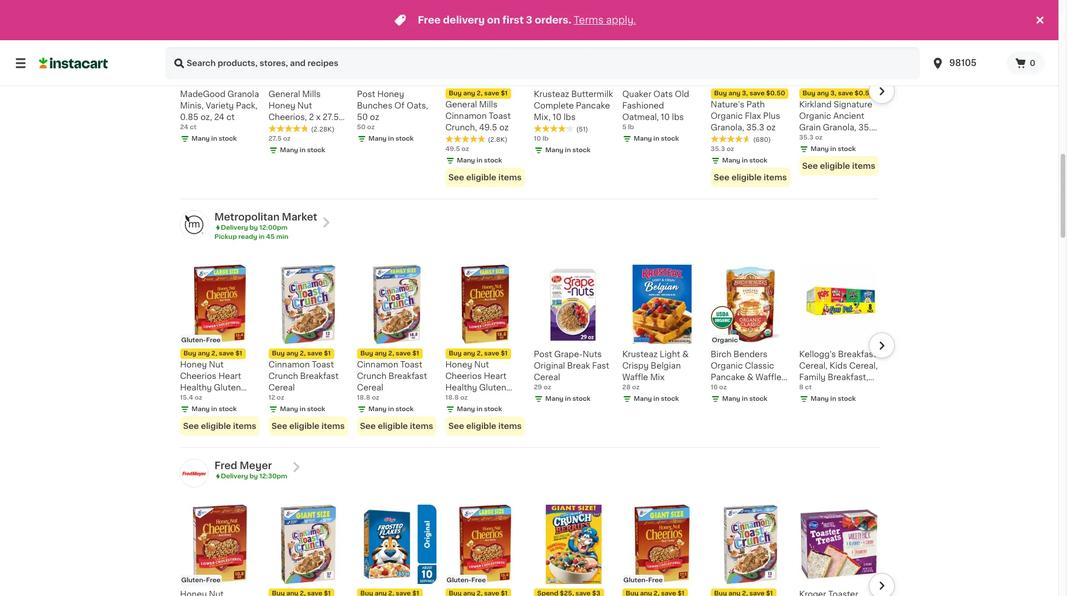 Task type: vqa. For each thing, say whether or not it's contained in the screenshot.
the 'say'
no



Task type: locate. For each thing, give the bounding box(es) containing it.
post
[[357, 90, 375, 98], [534, 350, 552, 358]]

29
[[534, 384, 542, 390]]

eligible for "see eligible items" 'button' below (680)
[[732, 173, 762, 181]]

any
[[463, 90, 475, 96], [729, 90, 741, 96], [817, 90, 829, 96], [198, 350, 210, 357], [286, 350, 298, 357], [375, 350, 387, 357], [463, 350, 475, 357]]

0 horizontal spatial pancake
[[576, 102, 610, 110]]

light
[[660, 350, 680, 358]]

variety up oz,
[[206, 102, 234, 110]]

2, inside the buy any 2, save $1 cinnamon toast crunch breakfast cereal 12 oz
[[300, 350, 306, 357]]

1 horizontal spatial cereal,
[[849, 362, 878, 370]]

gluten-
[[212, 77, 237, 83], [270, 77, 295, 83], [181, 337, 206, 343], [181, 577, 206, 584], [447, 577, 471, 584], [624, 577, 648, 584]]

27.5 right x
[[323, 113, 339, 121]]

0 vertical spatial 35.3 oz
[[799, 134, 823, 141]]

item carousel region containing gluten-free
[[164, 500, 919, 596]]

breakfast inside kellogg's breakfast cereal, kids cereal, family breakfast, variety pack
[[838, 350, 877, 358]]

1 vertical spatial mix
[[711, 385, 725, 393]]

crunch for buy any 2, save $1 cinnamon toast crunch breakfast cereal 12 oz
[[269, 372, 298, 380]]

1 horizontal spatial nut
[[297, 102, 312, 110]]

2, inside buy any 2, save $1 cinnamon toast crunch breakfast cereal 18.8 oz
[[388, 350, 394, 357]]

buy any 2, save $1 honey nut cheerios heart healthy gluten free breakfast cereal
[[180, 350, 242, 415], [445, 350, 508, 415]]

items for "see eligible items" 'button' under (2.8k)
[[498, 173, 522, 181]]

krusteaz up crispy
[[622, 350, 658, 358]]

ct right 8
[[805, 384, 812, 390]]

any inside buy any 3, save $0.50 kirkland signature organic ancient grain granola, 35.3 oz
[[817, 90, 829, 96]]

any inside buy any 2, save $1 cinnamon toast crunch breakfast cereal 18.8 oz
[[375, 350, 387, 357]]

fred meyer image
[[180, 459, 208, 487]]

save for "see eligible items" 'button' underneath 12
[[307, 350, 322, 357]]

eligible down grain
[[820, 162, 850, 170]]

2 50 from the top
[[357, 124, 366, 130]]

0 button
[[1007, 52, 1045, 75]]

2 vertical spatial item carousel region
[[164, 500, 919, 596]]

1 horizontal spatial heart
[[484, 372, 507, 380]]

& down classic
[[747, 373, 754, 381]]

2 18.8 from the left
[[445, 394, 459, 401]]

0 horizontal spatial cereal,
[[799, 362, 828, 370]]

item carousel region for meyer
[[164, 500, 919, 596]]

0 horizontal spatial cinnamon
[[269, 361, 310, 369]]

cereal inside buy any 2, save $1 cinnamon toast crunch breakfast cereal 18.8 oz
[[357, 384, 383, 392]]

2 horizontal spatial gluten-free link
[[622, 505, 702, 596]]

0 vertical spatial 27.5
[[323, 113, 339, 121]]

kids
[[830, 362, 847, 370]]

1 vertical spatial 35.3 oz
[[711, 146, 734, 152]]

ancient
[[833, 112, 865, 120]]

27.5 oz
[[269, 135, 291, 142]]

terms
[[574, 16, 604, 25]]

see eligible items for "see eligible items" 'button' below buy any 2, save $1 cinnamon toast crunch breakfast cereal 18.8 oz
[[360, 422, 433, 430]]

49.5 down crunch,
[[445, 146, 460, 152]]

mix down belgian
[[650, 373, 665, 381]]

0 horizontal spatial general
[[269, 90, 300, 98]]

organic inside birch benders organic classic pancake & waffle mix
[[711, 362, 743, 370]]

$1 inside the buy any 2, save $1 cinnamon toast crunch breakfast cereal 12 oz
[[324, 350, 331, 357]]

35.3 down flax
[[746, 123, 764, 131]]

honey up 18.8 oz
[[445, 361, 472, 369]]

gluten-free for third gluten-free link from the right
[[181, 577, 221, 584]]

&
[[682, 350, 689, 358], [747, 373, 754, 381]]

item carousel region containing madegood granola minis, variety pack, 0.85 oz, 24 ct
[[164, 0, 895, 194]]

2 buy any 2, save $1 honey nut cheerios heart healthy gluten free breakfast cereal from the left
[[445, 350, 508, 415]]

free inside limited time offer region
[[418, 16, 441, 25]]

15.4
[[180, 394, 193, 401]]

2 3, from the left
[[831, 90, 837, 96]]

ready
[[238, 234, 257, 240]]

any inside the buy any 2, save $1 cinnamon toast crunch breakfast cereal 12 oz
[[286, 350, 298, 357]]

2 horizontal spatial ct
[[805, 384, 812, 390]]

1 3, from the left
[[742, 90, 748, 96]]

cereal
[[534, 373, 560, 381], [269, 384, 295, 392], [357, 384, 383, 392], [180, 407, 206, 415], [445, 407, 472, 415]]

3 item carousel region from the top
[[164, 500, 919, 596]]

1 horizontal spatial gluten-free link
[[445, 505, 525, 596]]

many in stock down '49.5 oz' on the top
[[457, 157, 502, 164]]

item carousel region
[[164, 0, 895, 194], [164, 260, 895, 443], [164, 500, 919, 596]]

granola, for ancient
[[823, 123, 857, 131]]

many down 8 ct
[[811, 396, 829, 402]]

granola, for flax
[[711, 123, 744, 131]]

1 vertical spatial general
[[445, 100, 477, 108]]

3, up kirkland
[[831, 90, 837, 96]]

see eligible items button
[[799, 156, 879, 176], [445, 168, 525, 187], [711, 168, 790, 187], [180, 416, 259, 436], [269, 416, 348, 436], [357, 416, 436, 436], [445, 416, 525, 436]]

18.8 oz
[[445, 394, 468, 401]]

0 horizontal spatial krusteaz
[[534, 90, 569, 98]]

oz inside buy any 3, save $0.50 kirkland signature organic ancient grain granola, 35.3 oz
[[799, 135, 809, 143]]

lbs down complete
[[564, 113, 576, 121]]

2
[[309, 113, 314, 121]]

mix
[[650, 373, 665, 381], [711, 385, 725, 393]]

10 down complete
[[553, 113, 562, 121]]

1 cheerios from the left
[[180, 372, 216, 380]]

gluten-free
[[270, 77, 309, 83], [181, 337, 221, 343], [181, 577, 221, 584], [447, 577, 486, 584], [624, 577, 663, 584]]

1 healthy from the left
[[180, 384, 212, 392]]

see eligible items down (2.8k)
[[448, 173, 522, 181]]

krusteaz inside krusteaz light & crispy belgian waffle mix 28 oz
[[622, 350, 658, 358]]

1 horizontal spatial 27.5
[[323, 113, 339, 121]]

lbs inside krusteaz buttermilk complete pancake mix, 10 lbs
[[564, 113, 576, 121]]

1 waffle from the left
[[622, 373, 648, 381]]

0 horizontal spatial gluten
[[214, 384, 241, 392]]

honey inside general mills honey nut cheerios, 2 x 27.5 oz
[[269, 102, 295, 110]]

healthy for 18.8
[[445, 384, 477, 392]]

many in stock down grain
[[811, 146, 856, 152]]

50
[[357, 113, 368, 121], [357, 124, 366, 130]]

24 right oz,
[[214, 113, 224, 121]]

post up bunches
[[357, 90, 375, 98]]

& right "light"
[[682, 350, 689, 358]]

1 cereal, from the left
[[799, 362, 828, 370]]

2, inside buy any 2, save $1 general mills cinnamon toast crunch, 49.5 oz
[[477, 90, 483, 96]]

2,
[[477, 90, 483, 96], [211, 350, 217, 357], [300, 350, 306, 357], [388, 350, 394, 357], [477, 350, 483, 357]]

1 $0.50 from the left
[[766, 90, 785, 96]]

0 horizontal spatial lb
[[543, 135, 549, 142]]

eligible down the buy any 2, save $1 cinnamon toast crunch breakfast cereal 12 oz
[[289, 422, 320, 430]]

0 vertical spatial by
[[250, 224, 258, 231]]

1 vertical spatial ct
[[190, 124, 197, 130]]

10 inside quaker oats old fashioned oatmeal, 10 lbs 5 lb
[[661, 113, 670, 121]]

buy any 3, save $0.50 nature's path organic flax plus granola, 35.3 oz
[[711, 90, 785, 131]]

2 granola, from the left
[[823, 123, 857, 131]]

2 horizontal spatial toast
[[489, 112, 511, 120]]

2 item carousel region from the top
[[164, 260, 895, 443]]

delivery
[[443, 16, 485, 25]]

49.5 up (2.8k)
[[479, 123, 497, 131]]

1 horizontal spatial buy any 2, save $1 honey nut cheerios heart healthy gluten free breakfast cereal
[[445, 350, 508, 415]]

1 horizontal spatial post
[[534, 350, 552, 358]]

gluten
[[214, 384, 241, 392], [479, 384, 506, 392]]

items for "see eligible items" 'button' underneath 12
[[321, 422, 345, 430]]

1 horizontal spatial crunch
[[357, 372, 387, 380]]

save inside buy any 3, save $0.50 kirkland signature organic ancient grain granola, 35.3 oz
[[838, 90, 853, 96]]

cereal inside the buy any 2, save $1 cinnamon toast crunch breakfast cereal 12 oz
[[269, 384, 295, 392]]

post for post grape-nuts original break fast cereal
[[534, 350, 552, 358]]

product group
[[445, 4, 525, 187], [711, 4, 790, 187], [799, 4, 879, 176], [180, 265, 259, 436], [269, 265, 348, 436], [357, 265, 436, 436], [445, 265, 525, 436]]

honey inside the post honey bunches of oats, 50 oz 50 oz
[[377, 90, 404, 98]]

1 horizontal spatial mills
[[479, 100, 498, 108]]

0 horizontal spatial 3,
[[742, 90, 748, 96]]

by down meyer in the left of the page
[[250, 473, 258, 480]]

see eligible items button up fred
[[180, 416, 259, 436]]

0 horizontal spatial crunch
[[269, 372, 298, 380]]

0 vertical spatial &
[[682, 350, 689, 358]]

krusteaz inside krusteaz buttermilk complete pancake mix, 10 lbs
[[534, 90, 569, 98]]

gluten-free for second gluten-free link from left
[[447, 577, 486, 584]]

gluten for 15.4 oz
[[214, 384, 241, 392]]

0 horizontal spatial healthy
[[180, 384, 212, 392]]

see eligible items down grain
[[802, 162, 876, 170]]

2 heart from the left
[[484, 372, 507, 380]]

1 vertical spatial 49.5
[[445, 146, 460, 152]]

18.8
[[357, 394, 370, 401], [445, 394, 459, 401]]

2 cheerios from the left
[[445, 372, 482, 380]]

98105 button
[[924, 47, 1007, 79], [931, 47, 1000, 79]]

1 vertical spatial item carousel region
[[164, 260, 895, 443]]

healthy up 15.4 oz
[[180, 384, 212, 392]]

$1 for "see eligible items" 'button' on top of fred
[[235, 350, 242, 357]]

2 horizontal spatial nut
[[474, 361, 489, 369]]

delivery for delivery by 12:00pm
[[221, 224, 248, 231]]

pack,
[[236, 102, 258, 110]]

granola, inside buy any 3, save $0.50 kirkland signature organic ancient grain granola, 35.3 oz
[[823, 123, 857, 131]]

toast inside buy any 2, save $1 general mills cinnamon toast crunch, 49.5 oz
[[489, 112, 511, 120]]

see eligible items up fred
[[183, 422, 256, 430]]

save for "see eligible items" 'button' below buy any 2, save $1 cinnamon toast crunch breakfast cereal 18.8 oz
[[396, 350, 411, 357]]

0 horizontal spatial mills
[[302, 90, 321, 98]]

1 horizontal spatial cheerios
[[445, 372, 482, 380]]

heart for 18.8 oz
[[484, 372, 507, 380]]

0 vertical spatial delivery
[[221, 224, 248, 231]]

1 horizontal spatial variety
[[799, 385, 827, 393]]

1 horizontal spatial &
[[747, 373, 754, 381]]

2 delivery from the top
[[221, 473, 248, 480]]

by up pickup ready in 45 min
[[250, 224, 258, 231]]

see eligible items button down (2.8k)
[[445, 168, 525, 187]]

item carousel region containing post grape-nuts original break fast cereal
[[164, 260, 895, 443]]

$0.50 up plus
[[766, 90, 785, 96]]

eligible down '49.5 oz' on the top
[[466, 173, 496, 181]]

organic inside buy any 3, save $0.50 nature's path organic flax plus granola, 35.3 oz
[[711, 112, 743, 120]]

lb down mix,
[[543, 135, 549, 142]]

0 horizontal spatial post
[[357, 90, 375, 98]]

see for "see eligible items" 'button' underneath 18.8 oz
[[448, 422, 464, 430]]

1 vertical spatial lb
[[543, 135, 549, 142]]

mix down birch
[[711, 385, 725, 393]]

$0.50 up signature
[[855, 90, 874, 96]]

ct down 0.85
[[190, 124, 197, 130]]

0 vertical spatial pancake
[[576, 102, 610, 110]]

see eligible items down (680)
[[714, 173, 787, 181]]

crispy
[[622, 362, 649, 370]]

honey up 'of' on the left of page
[[377, 90, 404, 98]]

breakfast
[[838, 350, 877, 358], [300, 372, 339, 380], [389, 372, 427, 380], [200, 395, 238, 403], [465, 395, 504, 403]]

1 horizontal spatial $0.50
[[855, 90, 874, 96]]

quaker
[[622, 90, 651, 98]]

24 down 0.85
[[180, 124, 188, 130]]

oz inside post grape-nuts original break fast cereal 29 oz
[[544, 384, 551, 390]]

$1 inside buy any 2, save $1 general mills cinnamon toast crunch, 49.5 oz
[[501, 90, 508, 96]]

2 horizontal spatial 10
[[661, 113, 670, 121]]

35.3 oz
[[799, 134, 823, 141], [711, 146, 734, 152]]

many in stock down post grape-nuts original break fast cereal 29 oz
[[545, 396, 591, 402]]

see for "see eligible items" 'button' on top of fred
[[183, 422, 199, 430]]

0 horizontal spatial toast
[[312, 361, 334, 369]]

krusteaz
[[534, 90, 569, 98], [622, 350, 658, 358]]

$1 for "see eligible items" 'button' below buy any 2, save $1 cinnamon toast crunch breakfast cereal 18.8 oz
[[412, 350, 419, 357]]

1 horizontal spatial 3,
[[831, 90, 837, 96]]

0 horizontal spatial lbs
[[564, 113, 576, 121]]

0 vertical spatial mix
[[650, 373, 665, 381]]

1 vertical spatial variety
[[799, 385, 827, 393]]

cheerios up 15.4 oz
[[180, 372, 216, 380]]

of
[[395, 102, 405, 110]]

27.5 down cheerios,
[[269, 135, 282, 142]]

many down '10 lb'
[[545, 147, 564, 153]]

$0.50 for path
[[766, 90, 785, 96]]

free
[[418, 16, 441, 25], [237, 77, 251, 83], [295, 77, 309, 83], [206, 337, 221, 343], [180, 395, 198, 403], [445, 395, 463, 403], [206, 577, 221, 584], [471, 577, 486, 584], [648, 577, 663, 584]]

1 horizontal spatial waffle
[[756, 373, 782, 381]]

plus
[[763, 112, 780, 120]]

mills up (2.8k)
[[479, 100, 498, 108]]

eligible
[[820, 162, 850, 170], [466, 173, 496, 181], [732, 173, 762, 181], [201, 422, 231, 430], [289, 422, 320, 430], [378, 422, 408, 430], [466, 422, 496, 430]]

0 horizontal spatial variety
[[206, 102, 234, 110]]

35.3 inside buy any 3, save $0.50 kirkland signature organic ancient grain granola, 35.3 oz
[[859, 123, 877, 131]]

2 $0.50 from the left
[[855, 90, 874, 96]]

1 by from the top
[[250, 224, 258, 231]]

cinnamon inside the buy any 2, save $1 cinnamon toast crunch breakfast cereal 12 oz
[[269, 361, 310, 369]]

post inside post grape-nuts original break fast cereal 29 oz
[[534, 350, 552, 358]]

1 vertical spatial pancake
[[711, 373, 745, 381]]

honey up cheerios,
[[269, 102, 295, 110]]

see eligible items for "see eligible items" 'button' under (2.8k)
[[448, 173, 522, 181]]

cheerios up 18.8 oz
[[445, 372, 482, 380]]

2 horizontal spatial cinnamon
[[445, 112, 487, 120]]

lbs inside quaker oats old fashioned oatmeal, 10 lbs 5 lb
[[672, 113, 684, 121]]

general up crunch,
[[445, 100, 477, 108]]

1 vertical spatial delivery
[[221, 473, 248, 480]]

1 vertical spatial krusteaz
[[622, 350, 658, 358]]

general inside general mills honey nut cheerios, 2 x 27.5 oz
[[269, 90, 300, 98]]

lb
[[628, 124, 634, 130], [543, 135, 549, 142]]

cheerios for 18.8 oz
[[445, 372, 482, 380]]

$0.50 inside buy any 3, save $0.50 kirkland signature organic ancient grain granola, 35.3 oz
[[855, 90, 874, 96]]

35.3 oz down grain
[[799, 134, 823, 141]]

krusteaz for mix,
[[534, 90, 569, 98]]

min
[[276, 234, 288, 240]]

waffle down classic
[[756, 373, 782, 381]]

1 crunch from the left
[[269, 372, 298, 380]]

0 horizontal spatial mix
[[650, 373, 665, 381]]

fred
[[215, 461, 237, 470]]

crunch
[[269, 372, 298, 380], [357, 372, 387, 380]]

8
[[799, 384, 804, 390]]

& inside birch benders organic classic pancake & waffle mix
[[747, 373, 754, 381]]

1 horizontal spatial lb
[[628, 124, 634, 130]]

organic down birch
[[711, 362, 743, 370]]

krusteaz up complete
[[534, 90, 569, 98]]

gluten-free for 3rd gluten-free link
[[624, 577, 663, 584]]

0 vertical spatial 24
[[214, 113, 224, 121]]

1 horizontal spatial 18.8
[[445, 394, 459, 401]]

35.3 down the ancient
[[859, 123, 877, 131]]

granola, down nature's
[[711, 123, 744, 131]]

save
[[484, 90, 499, 96], [750, 90, 765, 96], [838, 90, 853, 96], [219, 350, 234, 357], [307, 350, 322, 357], [396, 350, 411, 357], [484, 350, 499, 357]]

0 horizontal spatial granola,
[[711, 123, 744, 131]]

2 cereal, from the left
[[849, 362, 878, 370]]

save inside the buy any 2, save $1 cinnamon toast crunch breakfast cereal 12 oz
[[307, 350, 322, 357]]

1 vertical spatial post
[[534, 350, 552, 358]]

waffle inside birch benders organic classic pancake & waffle mix
[[756, 373, 782, 381]]

oz
[[370, 113, 379, 121], [499, 123, 509, 131], [766, 123, 776, 131], [367, 124, 375, 130], [269, 125, 278, 133], [815, 134, 823, 141], [799, 135, 809, 143], [283, 135, 291, 142], [462, 146, 469, 152], [727, 146, 734, 152], [544, 384, 551, 390], [632, 384, 640, 390], [719, 384, 727, 390], [195, 394, 202, 401], [277, 394, 284, 401], [372, 394, 379, 401], [460, 394, 468, 401]]

pancake
[[576, 102, 610, 110], [711, 373, 745, 381]]

ct right oz,
[[226, 113, 235, 121]]

35.3 down grain
[[799, 134, 814, 141]]

variety
[[206, 102, 234, 110], [799, 385, 827, 393]]

★★★★★
[[269, 124, 309, 133], [269, 124, 309, 133], [534, 124, 574, 133], [534, 124, 574, 133], [445, 135, 486, 143], [445, 135, 486, 143], [711, 135, 751, 143], [711, 135, 751, 143]]

1 item carousel region from the top
[[164, 0, 895, 194]]

see for "see eligible items" 'button' under (2.8k)
[[448, 173, 464, 181]]

1 delivery from the top
[[221, 224, 248, 231]]

path
[[747, 100, 765, 108]]

0 horizontal spatial 18.8
[[357, 394, 370, 401]]

0 vertical spatial lb
[[628, 124, 634, 130]]

cereal, up breakfast, at the bottom
[[849, 362, 878, 370]]

pickup
[[215, 234, 237, 240]]

buy any 3, save $0.50 kirkland signature organic ancient grain granola, 35.3 oz
[[799, 90, 877, 143]]

buy inside buy any 3, save $0.50 nature's path organic flax plus granola, 35.3 oz
[[714, 90, 727, 96]]

3, for path
[[742, 90, 748, 96]]

organic down kirkland
[[799, 112, 831, 120]]

delivery up pickup
[[221, 224, 248, 231]]

lbs down old
[[672, 113, 684, 121]]

any inside buy any 2, save $1 general mills cinnamon toast crunch, 49.5 oz
[[463, 90, 475, 96]]

0 vertical spatial 49.5
[[479, 123, 497, 131]]

3,
[[742, 90, 748, 96], [831, 90, 837, 96]]

belgian
[[651, 362, 681, 370]]

1 gluten from the left
[[214, 384, 241, 392]]

2 gluten-free link from the left
[[445, 505, 525, 596]]

1 vertical spatial by
[[250, 473, 258, 480]]

delivery down fred
[[221, 473, 248, 480]]

post honey bunches of oats, 50 oz 50 oz
[[357, 90, 428, 130]]

10
[[553, 113, 562, 121], [661, 113, 670, 121], [534, 135, 541, 142]]

nut for 18.8 oz
[[474, 361, 489, 369]]

toast inside buy any 2, save $1 cinnamon toast crunch breakfast cereal 18.8 oz
[[400, 361, 422, 369]]

crunch inside the buy any 2, save $1 cinnamon toast crunch breakfast cereal 12 oz
[[269, 372, 298, 380]]

0 vertical spatial 50
[[357, 113, 368, 121]]

1 horizontal spatial lbs
[[672, 113, 684, 121]]

general
[[269, 90, 300, 98], [445, 100, 477, 108]]

3, inside buy any 3, save $0.50 kirkland signature organic ancient grain granola, 35.3 oz
[[831, 90, 837, 96]]

many in stock down 27.5 oz
[[280, 147, 325, 153]]

1 vertical spatial &
[[747, 373, 754, 381]]

see eligible items for "see eligible items" 'button' on top of fred
[[183, 422, 256, 430]]

2 crunch from the left
[[357, 372, 387, 380]]

0 horizontal spatial nut
[[209, 361, 224, 369]]

0 horizontal spatial waffle
[[622, 373, 648, 381]]

0 vertical spatial post
[[357, 90, 375, 98]]

variety down family
[[799, 385, 827, 393]]

eligible for "see eligible items" 'button' under (2.8k)
[[466, 173, 496, 181]]

1 lbs from the left
[[564, 113, 576, 121]]

save inside buy any 3, save $0.50 nature's path organic flax plus granola, 35.3 oz
[[750, 90, 765, 96]]

many
[[192, 135, 210, 142], [368, 135, 387, 142], [634, 135, 652, 142], [811, 146, 829, 152], [280, 147, 298, 153], [545, 147, 564, 153], [457, 157, 475, 164], [722, 157, 741, 164], [545, 396, 564, 402], [634, 396, 652, 402], [722, 396, 741, 402], [811, 396, 829, 402], [192, 406, 210, 412], [280, 406, 298, 412], [368, 406, 387, 412], [457, 406, 475, 412]]

8 ct
[[799, 384, 812, 390]]

terms apply. link
[[574, 16, 636, 25]]

2 waffle from the left
[[756, 373, 782, 381]]

organic down nature's
[[711, 112, 743, 120]]

in
[[211, 135, 217, 142], [388, 135, 394, 142], [654, 135, 659, 142], [831, 146, 836, 152], [300, 147, 306, 153], [565, 147, 571, 153], [477, 157, 483, 164], [742, 157, 748, 164], [259, 234, 265, 240], [565, 396, 571, 402], [654, 396, 659, 402], [742, 396, 748, 402], [831, 396, 836, 402], [211, 406, 217, 412], [300, 406, 306, 412], [388, 406, 394, 412], [477, 406, 483, 412]]

None search field
[[165, 47, 920, 79]]

many down 18.8 oz
[[457, 406, 475, 412]]

granola, down the ancient
[[823, 123, 857, 131]]

organic inside buy any 3, save $0.50 kirkland signature organic ancient grain granola, 35.3 oz
[[799, 112, 831, 120]]

save inside buy any 2, save $1 cinnamon toast crunch breakfast cereal 18.8 oz
[[396, 350, 411, 357]]

lb right the 5
[[628, 124, 634, 130]]

many down buy any 2, save $1 cinnamon toast crunch breakfast cereal 18.8 oz
[[368, 406, 387, 412]]

0 vertical spatial general
[[269, 90, 300, 98]]

1 horizontal spatial granola,
[[823, 123, 857, 131]]

see eligible items down buy any 2, save $1 cinnamon toast crunch breakfast cereal 18.8 oz
[[360, 422, 433, 430]]

1 horizontal spatial cinnamon
[[357, 361, 398, 369]]

35.3 oz down nature's
[[711, 146, 734, 152]]

1 horizontal spatial toast
[[400, 361, 422, 369]]

0 horizontal spatial $0.50
[[766, 90, 785, 96]]

2 lbs from the left
[[672, 113, 684, 121]]

item carousel region for market
[[164, 260, 895, 443]]

nut inside general mills honey nut cheerios, 2 x 27.5 oz
[[297, 102, 312, 110]]

0 vertical spatial ct
[[226, 113, 235, 121]]

1 horizontal spatial mix
[[711, 385, 725, 393]]

$1 for "see eligible items" 'button' underneath 18.8 oz
[[501, 350, 508, 357]]

1 vertical spatial 27.5
[[269, 135, 282, 142]]

see for "see eligible items" 'button' below buy any 2, save $1 cinnamon toast crunch breakfast cereal 18.8 oz
[[360, 422, 376, 430]]

toast inside the buy any 2, save $1 cinnamon toast crunch breakfast cereal 12 oz
[[312, 361, 334, 369]]

items for "see eligible items" 'button' on top of fred
[[233, 422, 256, 430]]

many down grain
[[811, 146, 829, 152]]

oz inside buy any 2, save $1 cinnamon toast crunch breakfast cereal 18.8 oz
[[372, 394, 379, 401]]

1 98105 button from the left
[[924, 47, 1007, 79]]

original
[[534, 362, 565, 370]]

cereal, up family
[[799, 362, 828, 370]]

cinnamon inside buy any 2, save $1 cinnamon toast crunch breakfast cereal 18.8 oz
[[357, 361, 398, 369]]

1 horizontal spatial healthy
[[445, 384, 477, 392]]

1 horizontal spatial gluten
[[479, 384, 506, 392]]

1 heart from the left
[[218, 372, 241, 380]]

3, inside buy any 3, save $0.50 nature's path organic flax plus granola, 35.3 oz
[[742, 90, 748, 96]]

1 vertical spatial 50
[[357, 124, 366, 130]]

1 vertical spatial 24
[[180, 124, 188, 130]]

save for "see eligible items" 'button' underneath 18.8 oz
[[484, 350, 499, 357]]

2 by from the top
[[250, 473, 258, 480]]

1 horizontal spatial 24
[[214, 113, 224, 121]]

(2.8k)
[[488, 137, 508, 143]]

0 vertical spatial item carousel region
[[164, 0, 895, 194]]

0 horizontal spatial cheerios
[[180, 372, 216, 380]]

nature's
[[711, 100, 745, 108]]

see eligible items down 12
[[272, 422, 345, 430]]

breakfast inside the buy any 2, save $1 cinnamon toast crunch breakfast cereal 12 oz
[[300, 372, 339, 380]]

0 horizontal spatial buy any 2, save $1 honey nut cheerios heart healthy gluten free breakfast cereal
[[180, 350, 242, 415]]

any for "see eligible items" 'button' below buy any 2, save $1 cinnamon toast crunch breakfast cereal 18.8 oz
[[375, 350, 387, 357]]

1 granola, from the left
[[711, 123, 744, 131]]

mix inside krusteaz light & crispy belgian waffle mix 28 oz
[[650, 373, 665, 381]]

classic
[[745, 362, 774, 370]]

many in stock down 18.8 oz
[[457, 406, 502, 412]]

cheerios
[[180, 372, 216, 380], [445, 372, 482, 380]]

mills inside general mills honey nut cheerios, 2 x 27.5 oz
[[302, 90, 321, 98]]

crunch inside buy any 2, save $1 cinnamon toast crunch breakfast cereal 18.8 oz
[[357, 372, 387, 380]]

0 vertical spatial krusteaz
[[534, 90, 569, 98]]

granola, inside buy any 3, save $0.50 nature's path organic flax plus granola, 35.3 oz
[[711, 123, 744, 131]]

10 inside krusteaz buttermilk complete pancake mix, 10 lbs
[[553, 113, 562, 121]]

lbs for pancake
[[564, 113, 576, 121]]

2 healthy from the left
[[445, 384, 477, 392]]

pancake up 16 oz
[[711, 373, 745, 381]]

$1 inside buy any 2, save $1 cinnamon toast crunch breakfast cereal 18.8 oz
[[412, 350, 419, 357]]

eligible down 18.8 oz
[[466, 422, 496, 430]]

10 for mix,
[[553, 113, 562, 121]]

buy any 2, save $1 honey nut cheerios heart healthy gluten free breakfast cereal for 15.4 oz
[[180, 350, 242, 415]]

1 buy any 2, save $1 honey nut cheerios heart healthy gluten free breakfast cereal from the left
[[180, 350, 242, 415]]

gluten-free link
[[180, 505, 259, 596], [445, 505, 525, 596], [622, 505, 702, 596]]

$0.50 inside buy any 3, save $0.50 nature's path organic flax plus granola, 35.3 oz
[[766, 90, 785, 96]]

0 horizontal spatial &
[[682, 350, 689, 358]]

1 vertical spatial mills
[[479, 100, 498, 108]]

2 gluten from the left
[[479, 384, 506, 392]]

27.5
[[323, 113, 339, 121], [269, 135, 282, 142]]

post inside the post honey bunches of oats, 50 oz 50 oz
[[357, 90, 375, 98]]

0 vertical spatial variety
[[206, 102, 234, 110]]

see eligible items down 18.8 oz
[[448, 422, 522, 430]]

madegood
[[180, 90, 225, 98]]

10 down the oats
[[661, 113, 670, 121]]

0 horizontal spatial heart
[[218, 372, 241, 380]]

1 horizontal spatial 10
[[553, 113, 562, 121]]

1 18.8 from the left
[[357, 394, 370, 401]]

see for "see eligible items" 'button' underneath 12
[[272, 422, 287, 430]]



Task type: describe. For each thing, give the bounding box(es) containing it.
pancake inside krusteaz buttermilk complete pancake mix, 10 lbs
[[576, 102, 610, 110]]

delivery by 12:30pm
[[221, 473, 287, 480]]

35.3 down nature's
[[711, 146, 725, 152]]

35.3 inside buy any 3, save $0.50 nature's path organic flax plus granola, 35.3 oz
[[746, 123, 764, 131]]

toast for buy any 2, save $1 cinnamon toast crunch breakfast cereal 18.8 oz
[[400, 361, 422, 369]]

kellogg's breakfast cereal, kids cereal, family breakfast, variety pack
[[799, 350, 878, 393]]

12:30pm
[[259, 473, 287, 480]]

2 98105 button from the left
[[931, 47, 1000, 79]]

quaker oats old fashioned oatmeal, 10 lbs 5 lb
[[622, 90, 689, 130]]

(2.28k)
[[311, 126, 335, 133]]

healthy for 15.4
[[180, 384, 212, 392]]

items for "see eligible items" 'button' underneath 18.8 oz
[[498, 422, 522, 430]]

post grape-nuts original break fast cereal 29 oz
[[534, 350, 609, 390]]

98105
[[950, 59, 977, 67]]

many down oz,
[[192, 135, 210, 142]]

crunch for buy any 2, save $1 cinnamon toast crunch breakfast cereal 18.8 oz
[[357, 372, 387, 380]]

$1 for "see eligible items" 'button' underneath 12
[[324, 350, 331, 357]]

3
[[526, 16, 533, 25]]

crunch,
[[445, 123, 477, 131]]

general mills honey nut cheerios, 2 x 27.5 oz
[[269, 90, 339, 133]]

oz inside buy any 3, save $0.50 nature's path organic flax plus granola, 35.3 oz
[[766, 123, 776, 131]]

bunches
[[357, 102, 392, 110]]

5
[[622, 124, 627, 130]]

many down buy any 3, save $0.50 nature's path organic flax plus granola, 35.3 oz
[[722, 157, 741, 164]]

2, for "see eligible items" 'button' underneath 18.8 oz
[[477, 350, 483, 357]]

granola
[[227, 90, 259, 98]]

any for "see eligible items" 'button' underneath 12
[[286, 350, 298, 357]]

2, for "see eligible items" 'button' on top of fred
[[211, 350, 217, 357]]

madegood granola minis, variety pack, 0.85 oz, 24 ct 24 ct
[[180, 90, 259, 130]]

many in stock down 15.4 oz
[[192, 406, 237, 412]]

general inside buy any 2, save $1 general mills cinnamon toast crunch, 49.5 oz
[[445, 100, 477, 108]]

see eligible items button down 12
[[269, 416, 348, 436]]

by for 12:00pm
[[250, 224, 258, 231]]

many in stock down buy any 2, save $1 cinnamon toast crunch breakfast cereal 18.8 oz
[[368, 406, 414, 412]]

first
[[503, 16, 524, 25]]

organic up nature's
[[712, 77, 738, 83]]

any inside buy any 3, save $0.50 nature's path organic flax plus granola, 35.3 oz
[[729, 90, 741, 96]]

flax
[[745, 112, 761, 120]]

cinnamon inside buy any 2, save $1 general mills cinnamon toast crunch, 49.5 oz
[[445, 112, 487, 120]]

many in stock down birch benders organic classic pancake & waffle mix in the bottom of the page
[[722, 396, 768, 402]]

see eligible items button down grain
[[799, 156, 879, 176]]

family
[[799, 373, 826, 381]]

many down oatmeal,
[[634, 135, 652, 142]]

oz,
[[201, 113, 212, 121]]

eligible for "see eligible items" 'button' below buy any 2, save $1 cinnamon toast crunch breakfast cereal 18.8 oz
[[378, 422, 408, 430]]

old
[[675, 90, 689, 98]]

Search field
[[165, 47, 920, 79]]

many down '49.5 oz' on the top
[[457, 157, 475, 164]]

lb inside quaker oats old fashioned oatmeal, 10 lbs 5 lb
[[628, 124, 634, 130]]

post for post honey bunches of oats, 50 oz
[[357, 90, 375, 98]]

any for "see eligible items" 'button' on top of fred
[[198, 350, 210, 357]]

many down 15.4 oz
[[192, 406, 210, 412]]

items for "see eligible items" 'button' below buy any 2, save $1 cinnamon toast crunch breakfast cereal 18.8 oz
[[410, 422, 433, 430]]

many down the buy any 2, save $1 cinnamon toast crunch breakfast cereal 12 oz
[[280, 406, 298, 412]]

nut for 15.4 oz
[[209, 361, 224, 369]]

variety inside madegood granola minis, variety pack, 0.85 oz, 24 ct 24 ct
[[206, 102, 234, 110]]

many in stock down oz,
[[192, 135, 237, 142]]

see eligible items button down 18.8 oz
[[445, 416, 525, 436]]

benders
[[734, 350, 768, 358]]

gluten for 18.8 oz
[[479, 384, 506, 392]]

1 50 from the top
[[357, 113, 368, 121]]

pancake inside birch benders organic classic pancake & waffle mix
[[711, 373, 745, 381]]

signature
[[834, 100, 872, 108]]

12:00pm
[[259, 224, 288, 231]]

free delivery on first 3 orders. terms apply.
[[418, 16, 636, 25]]

10 for oatmeal,
[[661, 113, 670, 121]]

buy any 2, save $1 honey nut cheerios heart healthy gluten free breakfast cereal for 18.8 oz
[[445, 350, 508, 415]]

oats
[[654, 90, 673, 98]]

birch
[[711, 350, 732, 358]]

break
[[567, 362, 590, 370]]

save for "see eligible items" 'button' on top of fred
[[219, 350, 234, 357]]

metropolitan market
[[215, 212, 317, 222]]

mix,
[[534, 113, 551, 121]]

grain
[[799, 123, 821, 131]]

krusteaz for belgian
[[622, 350, 658, 358]]

minis,
[[180, 102, 204, 110]]

items for "see eligible items" 'button' underneath grain
[[852, 162, 876, 170]]

eligible for "see eligible items" 'button' underneath 12
[[289, 422, 320, 430]]

meyer
[[240, 461, 272, 470]]

oz inside krusteaz light & crispy belgian waffle mix 28 oz
[[632, 384, 640, 390]]

nuts
[[583, 350, 602, 358]]

oz inside general mills honey nut cheerios, 2 x 27.5 oz
[[269, 125, 278, 133]]

lbs for fashioned
[[672, 113, 684, 121]]

cinnamon for buy any 2, save $1 cinnamon toast crunch breakfast cereal 18.8 oz
[[357, 361, 398, 369]]

see eligible items for "see eligible items" 'button' underneath 18.8 oz
[[448, 422, 522, 430]]

eligible for "see eligible items" 'button' underneath 18.8 oz
[[466, 422, 496, 430]]

cinnamon for buy any 2, save $1 cinnamon toast crunch breakfast cereal 12 oz
[[269, 361, 310, 369]]

mills inside buy any 2, save $1 general mills cinnamon toast crunch, 49.5 oz
[[479, 100, 498, 108]]

oats,
[[407, 102, 428, 110]]

items for "see eligible items" 'button' below (680)
[[764, 173, 787, 181]]

kirkland
[[799, 100, 832, 108]]

fast
[[592, 362, 609, 370]]

many in stock down (51)
[[545, 147, 591, 153]]

18.8 inside buy any 2, save $1 cinnamon toast crunch breakfast cereal 18.8 oz
[[357, 394, 370, 401]]

49.5 inside buy any 2, save $1 general mills cinnamon toast crunch, 49.5 oz
[[479, 123, 497, 131]]

0.85
[[180, 113, 198, 121]]

mix inside birch benders organic classic pancake & waffle mix
[[711, 385, 725, 393]]

many down post grape-nuts original break fast cereal 29 oz
[[545, 396, 564, 402]]

15.4 oz
[[180, 394, 202, 401]]

see for "see eligible items" 'button' underneath grain
[[802, 162, 818, 170]]

see for "see eligible items" 'button' below (680)
[[714, 173, 730, 181]]

oz inside buy any 2, save $1 general mills cinnamon toast crunch, 49.5 oz
[[499, 123, 509, 131]]

item badge image
[[711, 306, 734, 329]]

many in stock down pack
[[811, 396, 856, 402]]

buttermilk
[[571, 90, 613, 98]]

see eligible items for "see eligible items" 'button' underneath grain
[[802, 162, 876, 170]]

metropolitan market image
[[180, 211, 208, 238]]

on
[[487, 16, 500, 25]]

any for "see eligible items" 'button' underneath 18.8 oz
[[463, 350, 475, 357]]

instacart logo image
[[39, 56, 108, 70]]

waffle inside krusteaz light & crispy belgian waffle mix 28 oz
[[622, 373, 648, 381]]

eligible for "see eligible items" 'button' on top of fred
[[201, 422, 231, 430]]

organic up madegood
[[181, 77, 207, 83]]

45
[[266, 234, 275, 240]]

buy any 2, save $1 general mills cinnamon toast crunch, 49.5 oz
[[445, 90, 511, 131]]

pickup ready in 45 min
[[215, 234, 288, 240]]

many in stock down the buy any 2, save $1 cinnamon toast crunch breakfast cereal 12 oz
[[280, 406, 325, 412]]

0 horizontal spatial 27.5
[[269, 135, 282, 142]]

pack
[[829, 385, 849, 393]]

27.5 inside general mills honey nut cheerios, 2 x 27.5 oz
[[323, 113, 339, 121]]

0
[[1030, 59, 1036, 67]]

grape-
[[554, 350, 583, 358]]

0 horizontal spatial 24
[[180, 124, 188, 130]]

$0.50 for signature
[[855, 90, 874, 96]]

(680)
[[753, 137, 771, 143]]

many down 16 oz
[[722, 396, 741, 402]]

1 horizontal spatial ct
[[226, 113, 235, 121]]

apply.
[[606, 16, 636, 25]]

any for "see eligible items" 'button' underneath grain
[[817, 90, 829, 96]]

& inside krusteaz light & crispy belgian waffle mix 28 oz
[[682, 350, 689, 358]]

many in stock down krusteaz light & crispy belgian waffle mix 28 oz
[[634, 396, 679, 402]]

save for "see eligible items" 'button' underneath grain
[[838, 90, 853, 96]]

krusteaz buttermilk complete pancake mix, 10 lbs
[[534, 90, 613, 121]]

3 gluten-free link from the left
[[622, 505, 702, 596]]

birch benders organic classic pancake & waffle mix
[[711, 350, 782, 393]]

many down the post honey bunches of oats, 50 oz 50 oz at top
[[368, 135, 387, 142]]

save inside buy any 2, save $1 general mills cinnamon toast crunch, 49.5 oz
[[484, 90, 499, 96]]

49.5 oz
[[445, 146, 469, 152]]

fred meyer
[[215, 461, 272, 470]]

16 oz
[[711, 384, 727, 390]]

many down 27.5 oz
[[280, 147, 298, 153]]

buy inside buy any 3, save $0.50 kirkland signature organic ancient grain granola, 35.3 oz
[[803, 90, 816, 96]]

many in stock down oatmeal,
[[634, 135, 679, 142]]

many down krusteaz light & crispy belgian waffle mix 28 oz
[[634, 396, 652, 402]]

product group containing nature's path organic flax plus granola, 35.3 oz
[[711, 4, 790, 187]]

cereal inside post grape-nuts original break fast cereal 29 oz
[[534, 373, 560, 381]]

many in stock down the post honey bunches of oats, 50 oz 50 oz at top
[[368, 135, 414, 142]]

oz inside the buy any 2, save $1 cinnamon toast crunch breakfast cereal 12 oz
[[277, 394, 284, 401]]

see eligible items for "see eligible items" 'button' underneath 12
[[272, 422, 345, 430]]

organic up birch
[[712, 337, 738, 343]]

orders.
[[535, 16, 571, 25]]

28
[[622, 384, 631, 390]]

0 horizontal spatial 35.3 oz
[[711, 146, 734, 152]]

buy any 2, save $1 cinnamon toast crunch breakfast cereal 12 oz
[[269, 350, 339, 401]]

market
[[282, 212, 317, 222]]

organic up kirkland
[[800, 77, 827, 83]]

heart for 15.4 oz
[[218, 372, 241, 380]]

fashioned
[[622, 102, 664, 110]]

12
[[269, 394, 275, 401]]

eligible for "see eligible items" 'button' underneath grain
[[820, 162, 850, 170]]

breakfast,
[[828, 373, 869, 381]]

(51)
[[576, 126, 588, 133]]

x
[[316, 113, 321, 121]]

see eligible items for "see eligible items" 'button' below (680)
[[714, 173, 787, 181]]

metropolitan
[[215, 212, 280, 222]]

organic gluten-free
[[181, 77, 251, 83]]

16
[[711, 384, 718, 390]]

buy inside buy any 2, save $1 cinnamon toast crunch breakfast cereal 18.8 oz
[[360, 350, 373, 357]]

see eligible items button down buy any 2, save $1 cinnamon toast crunch breakfast cereal 18.8 oz
[[357, 416, 436, 436]]

krusteaz light & crispy belgian waffle mix 28 oz
[[622, 350, 689, 390]]

1 gluten-free link from the left
[[180, 505, 259, 596]]

by for 12:30pm
[[250, 473, 258, 480]]

10 lb
[[534, 135, 549, 142]]

2, for "see eligible items" 'button' underneath 12
[[300, 350, 306, 357]]

see eligible items button down (680)
[[711, 168, 790, 187]]

cheerios for 15.4 oz
[[180, 372, 216, 380]]

many in stock down (680)
[[722, 157, 768, 164]]

limited time offer region
[[0, 0, 1033, 40]]

variety inside kellogg's breakfast cereal, kids cereal, family breakfast, variety pack
[[799, 385, 827, 393]]

0 horizontal spatial 10
[[534, 135, 541, 142]]

2 vertical spatial ct
[[805, 384, 812, 390]]

oatmeal,
[[622, 113, 659, 121]]

kellogg's
[[799, 350, 836, 358]]

product group containing kirkland signature organic ancient grain granola, 35.3 oz
[[799, 4, 879, 176]]

delivery for delivery by 12:30pm
[[221, 473, 248, 480]]

toast for buy any 2, save $1 cinnamon toast crunch breakfast cereal 12 oz
[[312, 361, 334, 369]]

buy inside the buy any 2, save $1 cinnamon toast crunch breakfast cereal 12 oz
[[272, 350, 285, 357]]

product group containing general mills cinnamon toast crunch, 49.5 oz
[[445, 4, 525, 187]]

3, for signature
[[831, 90, 837, 96]]

1 horizontal spatial 35.3 oz
[[799, 134, 823, 141]]

buy inside buy any 2, save $1 general mills cinnamon toast crunch, 49.5 oz
[[449, 90, 462, 96]]

complete
[[534, 102, 574, 110]]

cheerios,
[[269, 113, 307, 121]]

2, for "see eligible items" 'button' below buy any 2, save $1 cinnamon toast crunch breakfast cereal 18.8 oz
[[388, 350, 394, 357]]

honey up 15.4 oz
[[180, 361, 207, 369]]

breakfast inside buy any 2, save $1 cinnamon toast crunch breakfast cereal 18.8 oz
[[389, 372, 427, 380]]



